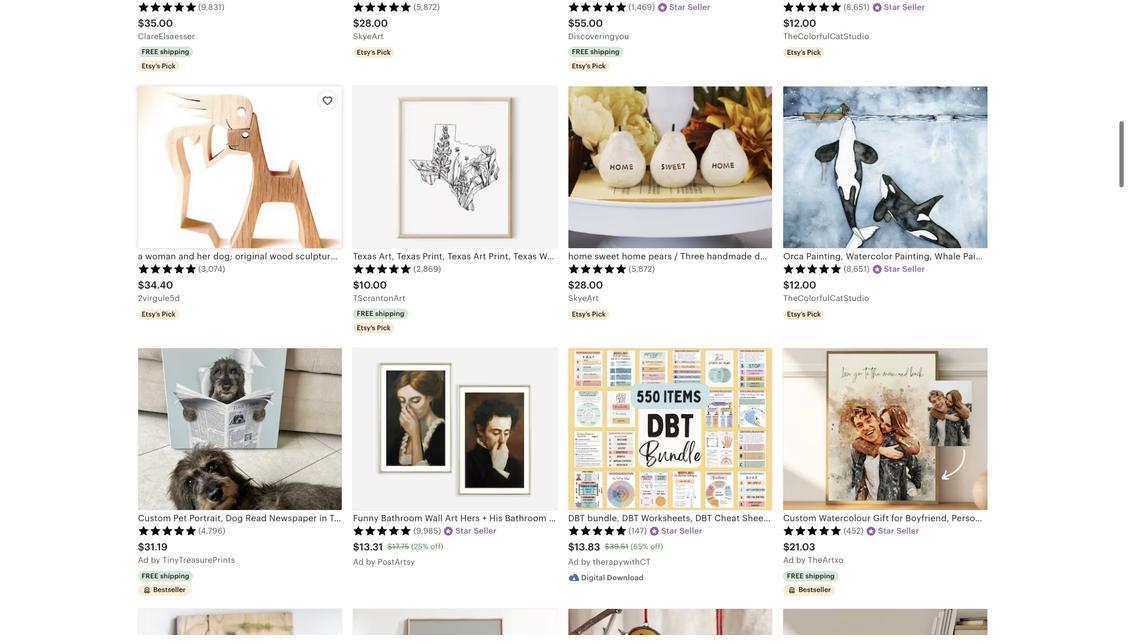 Task type: vqa. For each thing, say whether or not it's contained in the screenshot.
the rightmost Printable
no



Task type: describe. For each thing, give the bounding box(es) containing it.
custom pet portrait, dog read newspaper in toilet, funny pet portrait, pet customization, kids bathroom wall art, personalized cat dog gift image
[[138, 349, 342, 510]]

star seller for the orca painting, watercolor painting, whale painting, orca and girl, killer whale, whale nursery, whale print, boy and girl versions available "image"
[[884, 265, 925, 274]]

and
[[179, 251, 194, 261]]

bestseller for 31.19
[[153, 586, 186, 594]]

a woman and her dog; original wood sculpture 2virgule5d interior decoration image
[[138, 86, 342, 248]]

1 vertical spatial 2virgule5d
[[138, 294, 180, 303]]

shipping for 10.00
[[375, 310, 405, 318]]

decoration
[[419, 251, 465, 261]]

0 horizontal spatial 28.00
[[360, 17, 388, 29]]

therapywithct
[[593, 558, 651, 568]]

sculpture
[[296, 251, 336, 261]]

(2,869)
[[414, 265, 441, 274]]

free down clareelsaesser
[[142, 48, 158, 56]]

21.03
[[790, 542, 816, 554]]

17.75
[[392, 543, 409, 552]]

(65%
[[631, 543, 648, 552]]

shipping for 31.19
[[160, 573, 189, 580]]

35.00
[[144, 17, 173, 29]]

custom watercolour gift for boyfriend, personalized couples gift, anniversary gift for boyfriend girlfriend,  gift for him, gift for her image
[[783, 349, 987, 510]]

dbt bundle, dbt worksheets, dbt cheat sheet, dbt skills, dbt workbooks, dbt handout, emotional regulation, dbt journal prompts, dbt resource image
[[568, 349, 772, 510]]

1 print, from the left
[[423, 251, 445, 261]]

$ 21.03 a d b y theartxo
[[783, 542, 844, 566]]

star seller for dbt bundle, dbt worksheets, dbt cheat sheet, dbt skills, dbt workbooks, dbt handout, emotional regulation, dbt journal prompts, dbt resource image
[[661, 527, 703, 536]]

d inside $ 21.03 a d b y theartxo
[[789, 556, 794, 566]]

(9,831)
[[198, 2, 224, 12]]

$ inside $ 10.00 tscrantonart
[[353, 279, 360, 291]]

2 (8,651) from the top
[[844, 265, 870, 274]]

(9,985)
[[414, 527, 441, 536]]

texas art, texas print, texas art print, texas wall art, texas gift image
[[353, 86, 557, 248]]

wall
[[539, 251, 557, 261]]

39.51
[[610, 543, 629, 552]]

$ 10.00 tscrantonart
[[353, 279, 406, 303]]

gift
[[603, 251, 619, 261]]

1 vertical spatial 28.00
[[575, 279, 603, 291]]

b inside $ 13.31 $ 17.75 (25% off) a d b y postartsy
[[366, 558, 371, 568]]

31.19
[[144, 542, 168, 554]]

free shipping for 31.19
[[142, 573, 189, 580]]

1 thecolorfulcatstudio from the top
[[783, 32, 870, 41]]

$ inside "$ 55.00 discoveringyou"
[[568, 17, 575, 29]]

blue night owl. home decor - art print - wall decor - owl illustration - gift ideas. image
[[353, 610, 557, 636]]

d inside $ 13.83 $ 39.51 (65% off) a d b y therapywithct
[[574, 558, 579, 568]]

(3,074)
[[198, 265, 225, 274]]

shipping down clareelsaesser
[[160, 48, 189, 56]]

$ inside $ 31.19 a d b y tinytreasureprints
[[138, 542, 144, 554]]

free shipping down clareelsaesser
[[142, 48, 189, 56]]

13.31
[[360, 542, 383, 554]]

postartsy
[[378, 558, 415, 568]]

free shipping down discoveringyou on the right
[[572, 48, 620, 56]]

her
[[197, 251, 211, 261]]

y inside $ 21.03 a d b y theartxo
[[801, 556, 806, 566]]

0 horizontal spatial (5,872)
[[414, 2, 440, 12]]

theartxo
[[808, 556, 844, 566]]

$ 34.40 2virgule5d
[[138, 279, 180, 303]]

texas art, texas print, texas art print, texas wall art, texas gift
[[353, 251, 619, 261]]

1 (8,651) from the top
[[844, 2, 870, 12]]

seller for dbt bundle, dbt worksheets, dbt cheat sheet, dbt skills, dbt workbooks, dbt handout, emotional regulation, dbt journal prompts, dbt resource image
[[680, 527, 703, 536]]

shipping for 21.03
[[806, 573, 835, 580]]

d inside $ 31.19 a d b y tinytreasureprints
[[143, 556, 149, 566]]

1 $ 12.00 thecolorfulcatstudio from the top
[[783, 17, 870, 41]]

star seller for funny bathroom wall art hers + his bathroom bundle set of 2 classical painting vintage style poster prints toilet humor amusing gift image at left
[[456, 527, 497, 536]]

b inside $ 13.83 $ 39.51 (65% off) a d b y therapywithct
[[581, 558, 586, 568]]

1 art, from the left
[[379, 251, 395, 261]]

star seller for custom watercolour gift for boyfriend, personalized couples gift, anniversary gift for boyfriend girlfriend,  gift for him, gift for her image
[[878, 527, 919, 536]]

$ 55.00 discoveringyou
[[568, 17, 629, 41]]

off) for 13.83
[[651, 543, 663, 552]]

4 texas from the left
[[514, 251, 537, 261]]

1 12.00 from the top
[[790, 17, 817, 29]]

tscrantonart
[[353, 294, 406, 303]]

a inside $ 21.03 a d b y theartxo
[[783, 556, 789, 566]]

(1,469)
[[629, 2, 655, 12]]

$ 35.00 clareelsaesser
[[138, 17, 195, 41]]

y inside $ 13.83 $ 39.51 (65% off) a d b y therapywithct
[[586, 558, 591, 568]]

seller for custom watercolour gift for boyfriend, personalized couples gift, anniversary gift for boyfriend girlfriend,  gift for him, gift for her image
[[897, 527, 919, 536]]

wood
[[270, 251, 293, 261]]

orca painting, watercolor painting, whale painting, orca and girl, killer whale, whale nursery, whale print, boy and girl versions available image
[[783, 86, 987, 248]]

2 $ 12.00 thecolorfulcatstudio from the top
[[783, 279, 870, 303]]

13.83
[[575, 542, 601, 554]]

a inside $ 31.19 a d b y tinytreasureprints
[[138, 556, 144, 566]]



Task type: locate. For each thing, give the bounding box(es) containing it.
b down 21.03
[[796, 556, 802, 566]]

texas left art in the left top of the page
[[448, 251, 471, 261]]

flowers chart| flowers diagram| kitchen wall poster| botanic wall poster| floral chart| flowers art poster| biology wall prints image
[[783, 610, 987, 636]]

free down $ 21.03 a d b y theartxo
[[787, 573, 804, 580]]

free shipping
[[142, 48, 189, 56], [572, 48, 620, 56], [357, 310, 405, 318], [142, 573, 189, 580], [787, 573, 835, 580]]

discoveringyou
[[568, 32, 629, 41]]

$
[[138, 17, 144, 29], [353, 17, 360, 29], [568, 17, 575, 29], [783, 17, 790, 29], [138, 279, 144, 291], [353, 279, 360, 291], [568, 279, 575, 291], [783, 279, 790, 291], [138, 542, 144, 554], [353, 542, 360, 554], [568, 542, 575, 554], [783, 542, 790, 554], [387, 543, 392, 552], [605, 543, 610, 552]]

0 vertical spatial $ 28.00 skyeart
[[353, 17, 388, 41]]

0 horizontal spatial 2virgule5d
[[138, 294, 180, 303]]

star for custom watercolour gift for boyfriend, personalized couples gift, anniversary gift for boyfriend girlfriend,  gift for him, gift for her image
[[878, 527, 895, 536]]

y
[[156, 556, 160, 566], [801, 556, 806, 566], [371, 558, 376, 568], [586, 558, 591, 568]]

off) for 13.31
[[431, 543, 444, 552]]

free for 21.03
[[787, 573, 804, 580]]

off) right (65%
[[651, 543, 663, 552]]

free
[[142, 48, 158, 56], [572, 48, 589, 56], [357, 310, 374, 318], [142, 573, 158, 580], [787, 573, 804, 580]]

0 horizontal spatial $ 28.00 skyeart
[[353, 17, 388, 41]]

1 bestseller from the left
[[153, 586, 186, 594]]

0 vertical spatial 28.00
[[360, 17, 388, 29]]

download
[[607, 574, 644, 583]]

home sweet home pears / three handmade decorative inspirational message clay pears / vintage white, birthday mom grandma best friend gift image
[[568, 86, 772, 248]]

$ inside $ 35.00 clareelsaesser
[[138, 17, 144, 29]]

y down 13.31
[[371, 558, 376, 568]]

stained glass robin red breast decoration, teacher gifts, bird lover gift, bird glass art, christmas, bauble tree decor image
[[568, 610, 772, 636]]

woman
[[145, 251, 176, 261]]

d down 13.31
[[359, 558, 364, 568]]

free shipping down tscrantonart
[[357, 310, 405, 318]]

free down discoveringyou on the right
[[572, 48, 589, 56]]

1 horizontal spatial (5,872)
[[629, 265, 655, 274]]

34.40
[[144, 279, 173, 291]]

1 horizontal spatial art,
[[560, 251, 575, 261]]

free shipping for 21.03
[[787, 573, 835, 580]]

$ 13.31 $ 17.75 (25% off) a d b y postartsy
[[353, 542, 444, 568]]

b down 31.19 at the left
[[151, 556, 156, 566]]

$ inside $ 34.40 2virgule5d
[[138, 279, 144, 291]]

a
[[138, 251, 143, 261], [138, 556, 144, 566], [783, 556, 789, 566], [353, 558, 359, 568], [568, 558, 574, 568]]

digital download
[[581, 574, 644, 583]]

1 horizontal spatial skyeart
[[568, 294, 599, 303]]

$ 13.83 $ 39.51 (65% off) a d b y therapywithct
[[568, 542, 663, 568]]

off) right (25%
[[431, 543, 444, 552]]

off)
[[431, 543, 444, 552], [651, 543, 663, 552]]

free down 31.19 at the left
[[142, 573, 158, 580]]

b down 13.83
[[581, 558, 586, 568]]

0 vertical spatial thecolorfulcatstudio
[[783, 32, 870, 41]]

y down 13.83
[[586, 558, 591, 568]]

1 vertical spatial (5,872)
[[629, 265, 655, 274]]

2 texas from the left
[[397, 251, 420, 261]]

$ 12.00 thecolorfulcatstudio
[[783, 17, 870, 41], [783, 279, 870, 303]]

5 texas from the left
[[577, 251, 601, 261]]

original
[[235, 251, 267, 261]]

art, up 10.00
[[379, 251, 395, 261]]

y inside $ 13.31 $ 17.75 (25% off) a d b y postartsy
[[371, 558, 376, 568]]

star for funny bathroom wall art hers + his bathroom bundle set of 2 classical painting vintage style poster prints toilet humor amusing gift image at left
[[456, 527, 472, 536]]

1 off) from the left
[[431, 543, 444, 552]]

art,
[[379, 251, 395, 261], [560, 251, 575, 261]]

0 horizontal spatial skyeart
[[353, 32, 384, 41]]

seller
[[688, 2, 711, 12], [903, 2, 925, 12], [903, 265, 925, 274], [474, 527, 497, 536], [680, 527, 703, 536], [897, 527, 919, 536]]

interior
[[386, 251, 417, 261]]

free down tscrantonart
[[357, 310, 374, 318]]

pet portrait print, pet dad gift, dog lover gift, custom pet prints, print on wood, dog photo frame pet photo pet picture frame pet memorial image
[[138, 610, 342, 636]]

off) inside $ 13.31 $ 17.75 (25% off) a d b y postartsy
[[431, 543, 444, 552]]

1 vertical spatial thecolorfulcatstudio
[[783, 294, 870, 303]]

dog;
[[213, 251, 233, 261]]

0 vertical spatial skyeart
[[353, 32, 384, 41]]

1 horizontal spatial print,
[[489, 251, 511, 261]]

d down 13.83
[[574, 558, 579, 568]]

1 horizontal spatial 28.00
[[575, 279, 603, 291]]

free shipping for 10.00
[[357, 310, 405, 318]]

$ 28.00 skyeart
[[353, 17, 388, 41], [568, 279, 603, 303]]

1 horizontal spatial 2virgule5d
[[338, 251, 383, 261]]

2virgule5d down 34.40
[[138, 294, 180, 303]]

shipping down theartxo
[[806, 573, 835, 580]]

star seller
[[669, 2, 711, 12], [884, 2, 925, 12], [884, 265, 925, 274], [456, 527, 497, 536], [661, 527, 703, 536], [878, 527, 919, 536]]

off) inside $ 13.83 $ 39.51 (65% off) a d b y therapywithct
[[651, 543, 663, 552]]

2 12.00 from the top
[[790, 279, 817, 291]]

5 out of 5 stars image
[[138, 2, 196, 12], [353, 2, 412, 12], [568, 2, 627, 12], [783, 2, 842, 12], [138, 264, 196, 274], [353, 264, 412, 274], [568, 264, 627, 274], [783, 264, 842, 274], [138, 526, 196, 536], [353, 526, 412, 536], [568, 526, 627, 536], [783, 526, 842, 536]]

shipping down $ 31.19 a d b y tinytreasureprints at the left bottom of page
[[160, 573, 189, 580]]

shipping down discoveringyou on the right
[[591, 48, 620, 56]]

etsy's pick
[[357, 49, 391, 56], [787, 49, 821, 56], [142, 62, 176, 69], [572, 62, 606, 69], [142, 311, 176, 319], [572, 311, 606, 319], [787, 311, 821, 319], [357, 324, 391, 332]]

texas left wall
[[514, 251, 537, 261]]

free shipping down 31.19 at the left
[[142, 573, 189, 580]]

free shipping down theartxo
[[787, 573, 835, 580]]

(147)
[[629, 527, 647, 536]]

1 vertical spatial skyeart
[[568, 294, 599, 303]]

digital
[[581, 574, 605, 583]]

0 vertical spatial 12.00
[[790, 17, 817, 29]]

0 horizontal spatial off)
[[431, 543, 444, 552]]

2 off) from the left
[[651, 543, 663, 552]]

d down 21.03
[[789, 556, 794, 566]]

shipping down tscrantonart
[[375, 310, 405, 318]]

(4,796)
[[198, 527, 225, 536]]

1 horizontal spatial off)
[[651, 543, 663, 552]]

texas up (2,869)
[[397, 251, 420, 261]]

d inside $ 13.31 $ 17.75 (25% off) a d b y postartsy
[[359, 558, 364, 568]]

2virgule5d up 10.00
[[338, 251, 383, 261]]

funny bathroom wall art hers + his bathroom bundle set of 2 classical painting vintage style poster prints toilet humor amusing gift image
[[353, 349, 557, 510]]

1 vertical spatial 12.00
[[790, 279, 817, 291]]

0 horizontal spatial art,
[[379, 251, 395, 261]]

y down 31.19 at the left
[[156, 556, 160, 566]]

1 vertical spatial $ 28.00 skyeart
[[568, 279, 603, 303]]

(5,872)
[[414, 2, 440, 12], [629, 265, 655, 274]]

y down 21.03
[[801, 556, 806, 566]]

3 texas from the left
[[448, 251, 471, 261]]

0 vertical spatial 2virgule5d
[[338, 251, 383, 261]]

seller for funny bathroom wall art hers + his bathroom bundle set of 2 classical painting vintage style poster prints toilet humor amusing gift image at left
[[474, 527, 497, 536]]

b down 13.31
[[366, 558, 371, 568]]

2 art, from the left
[[560, 251, 575, 261]]

clareelsaesser
[[138, 32, 195, 41]]

texas up 10.00
[[353, 251, 377, 261]]

print, right art in the left top of the page
[[489, 251, 511, 261]]

bestseller for 21.03
[[799, 586, 831, 594]]

2virgule5d
[[338, 251, 383, 261], [138, 294, 180, 303]]

1 horizontal spatial bestseller
[[799, 586, 831, 594]]

55.00
[[575, 17, 603, 29]]

texas left 'gift'
[[577, 251, 601, 261]]

star for dbt bundle, dbt worksheets, dbt cheat sheet, dbt skills, dbt workbooks, dbt handout, emotional regulation, dbt journal prompts, dbt resource image
[[661, 527, 678, 536]]

0 horizontal spatial bestseller
[[153, 586, 186, 594]]

etsy's
[[357, 49, 375, 56], [787, 49, 806, 56], [142, 62, 160, 69], [572, 62, 591, 69], [142, 311, 160, 319], [572, 311, 591, 319], [787, 311, 806, 319], [357, 324, 375, 332]]

0 vertical spatial (8,651)
[[844, 2, 870, 12]]

d down 31.19 at the left
[[143, 556, 149, 566]]

bestseller
[[153, 586, 186, 594], [799, 586, 831, 594]]

thecolorfulcatstudio
[[783, 32, 870, 41], [783, 294, 870, 303]]

2 print, from the left
[[489, 251, 511, 261]]

b
[[151, 556, 156, 566], [796, 556, 802, 566], [366, 558, 371, 568], [581, 558, 586, 568]]

a inside $ 13.31 $ 17.75 (25% off) a d b y postartsy
[[353, 558, 359, 568]]

$ 31.19 a d b y tinytreasureprints
[[138, 542, 235, 566]]

bestseller down theartxo
[[799, 586, 831, 594]]

a woman and her dog; original wood sculpture 2virgule5d interior decoration
[[138, 251, 465, 261]]

28.00
[[360, 17, 388, 29], [575, 279, 603, 291]]

a inside $ 13.83 $ 39.51 (65% off) a d b y therapywithct
[[568, 558, 574, 568]]

print, up (2,869)
[[423, 251, 445, 261]]

12.00
[[790, 17, 817, 29], [790, 279, 817, 291]]

pick
[[377, 49, 391, 56], [807, 49, 821, 56], [162, 62, 176, 69], [592, 62, 606, 69], [162, 311, 176, 319], [592, 311, 606, 319], [807, 311, 821, 319], [377, 324, 391, 332]]

10.00
[[360, 279, 387, 291]]

skyeart
[[353, 32, 384, 41], [568, 294, 599, 303]]

0 horizontal spatial print,
[[423, 251, 445, 261]]

star
[[669, 2, 686, 12], [884, 2, 900, 12], [884, 265, 900, 274], [456, 527, 472, 536], [661, 527, 678, 536], [878, 527, 895, 536]]

bestseller down $ 31.19 a d b y tinytreasureprints at the left bottom of page
[[153, 586, 186, 594]]

seller for the orca painting, watercolor painting, whale painting, orca and girl, killer whale, whale nursery, whale print, boy and girl versions available "image"
[[903, 265, 925, 274]]

y inside $ 31.19 a d b y tinytreasureprints
[[156, 556, 160, 566]]

free for 31.19
[[142, 573, 158, 580]]

tinytreasureprints
[[163, 556, 235, 566]]

b inside $ 21.03 a d b y theartxo
[[796, 556, 802, 566]]

shipping
[[160, 48, 189, 56], [591, 48, 620, 56], [375, 310, 405, 318], [160, 573, 189, 580], [806, 573, 835, 580]]

(452)
[[844, 527, 864, 536]]

2 bestseller from the left
[[799, 586, 831, 594]]

star for the orca painting, watercolor painting, whale painting, orca and girl, killer whale, whale nursery, whale print, boy and girl versions available "image"
[[884, 265, 900, 274]]

d
[[143, 556, 149, 566], [789, 556, 794, 566], [359, 558, 364, 568], [574, 558, 579, 568]]

b inside $ 31.19 a d b y tinytreasureprints
[[151, 556, 156, 566]]

2 thecolorfulcatstudio from the top
[[783, 294, 870, 303]]

1 vertical spatial (8,651)
[[844, 265, 870, 274]]

1 texas from the left
[[353, 251, 377, 261]]

$ inside $ 21.03 a d b y theartxo
[[783, 542, 790, 554]]

1 horizontal spatial $ 28.00 skyeart
[[568, 279, 603, 303]]

texas
[[353, 251, 377, 261], [397, 251, 420, 261], [448, 251, 471, 261], [514, 251, 537, 261], [577, 251, 601, 261]]

(25%
[[411, 543, 429, 552]]

0 vertical spatial (5,872)
[[414, 2, 440, 12]]

0 vertical spatial $ 12.00 thecolorfulcatstudio
[[783, 17, 870, 41]]

1 vertical spatial $ 12.00 thecolorfulcatstudio
[[783, 279, 870, 303]]

(8,651)
[[844, 2, 870, 12], [844, 265, 870, 274]]

art, right wall
[[560, 251, 575, 261]]

free for 10.00
[[357, 310, 374, 318]]

art
[[473, 251, 486, 261]]

print,
[[423, 251, 445, 261], [489, 251, 511, 261]]



